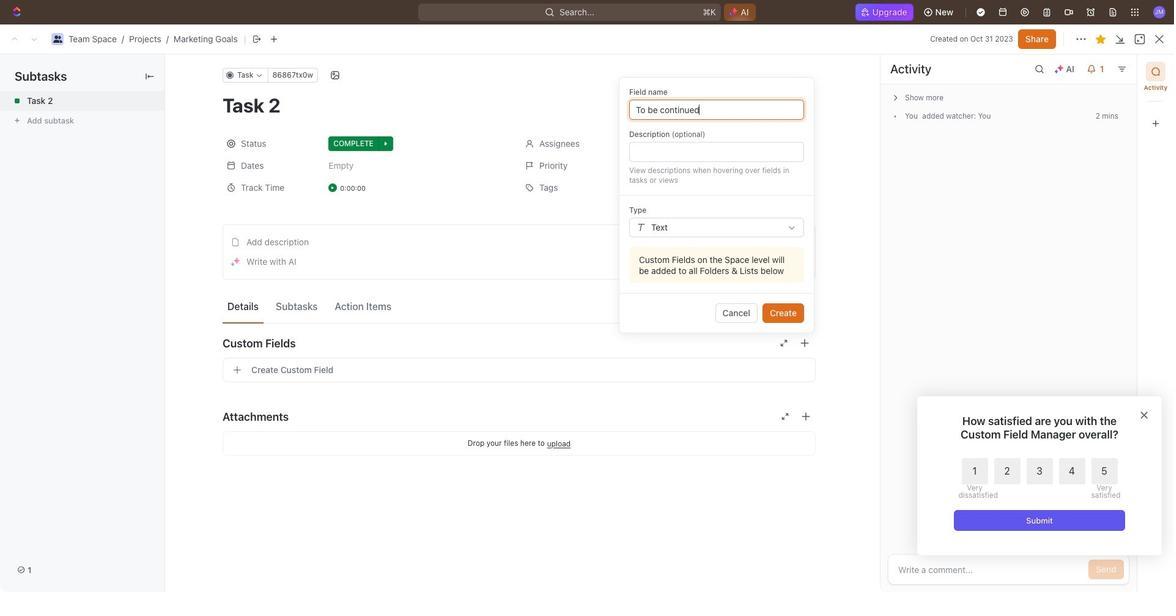 Task type: describe. For each thing, give the bounding box(es) containing it.
task sidebar navigation tab list
[[1143, 62, 1169, 133]]

task sidebar content section
[[880, 54, 1137, 592]]

sidebar navigation
[[0, 52, 156, 592]]

tree inside sidebar navigation
[[5, 328, 144, 592]]



Task type: vqa. For each thing, say whether or not it's contained in the screenshot.
option group at right bottom
yes



Task type: locate. For each thing, give the bounding box(es) containing it.
user group image
[[53, 35, 62, 43]]

option group
[[959, 458, 1118, 499]]

tree
[[5, 328, 144, 592]]

None text field
[[629, 142, 804, 162]]

Enter name... text field
[[629, 100, 804, 120]]

dialog
[[917, 396, 1162, 555]]

Edit task name text field
[[223, 94, 816, 117]]

Select field type text field
[[651, 218, 782, 237]]



